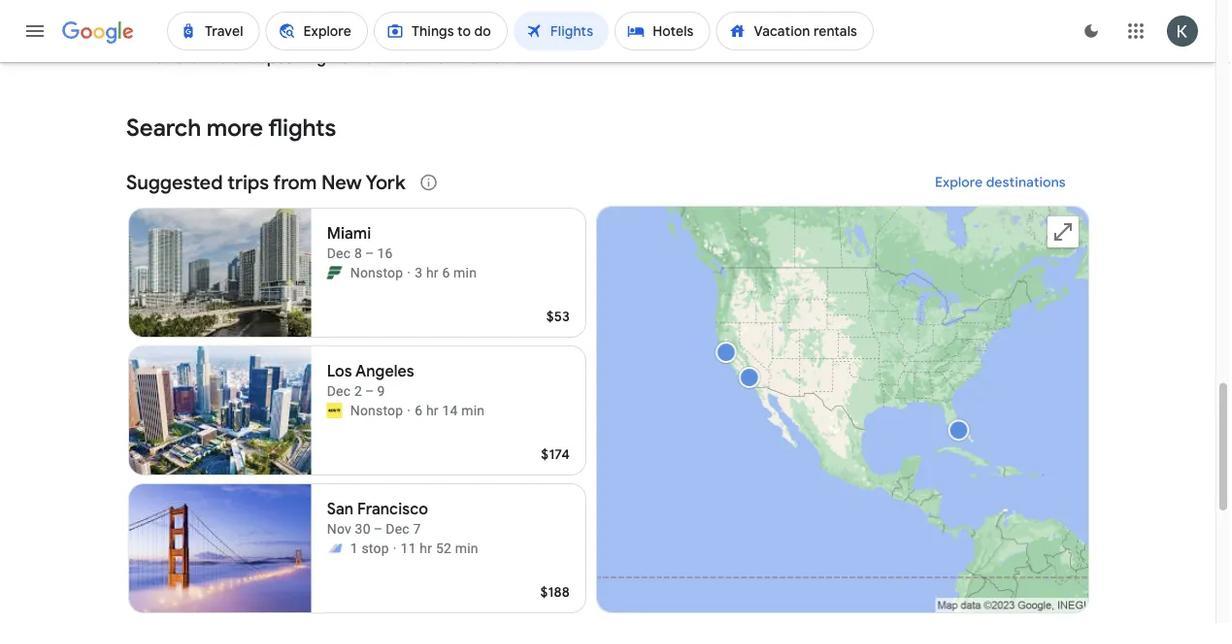 Task type: describe. For each thing, give the bounding box(es) containing it.
nov
[[327, 521, 352, 537]]

1 stop
[[350, 540, 389, 556]]

new inside 'region'
[[321, 170, 362, 195]]

hr for los angeles
[[426, 403, 439, 419]]

more
[[207, 113, 263, 143]]

188 US dollars text field
[[541, 584, 570, 601]]

174 US dollars text field
[[541, 446, 570, 463]]

francisco
[[357, 500, 428, 520]]

min for los angeles
[[461, 403, 485, 419]]

$188
[[541, 584, 570, 601]]

 image for los angeles
[[407, 401, 411, 421]]

spirit image
[[327, 403, 343, 419]]

have
[[232, 0, 267, 20]]

1 horizontal spatial 6
[[442, 265, 450, 281]]

angeles
[[356, 362, 414, 382]]

york inside 'region'
[[366, 170, 406, 195]]

3 hr 6 min
[[415, 265, 477, 281]]

8 – 16
[[354, 245, 393, 261]]

which airlines have direct flights from new york to rome?
[[126, 0, 548, 20]]

dec inside los angeles dec 2 – 9
[[327, 383, 351, 399]]

direct
[[271, 0, 315, 20]]

which are the cheapest flights from new york to rome?
[[126, 48, 533, 68]]

 image for san francisco
[[393, 539, 397, 558]]

frontier and spirit image
[[327, 541, 343, 556]]

7
[[413, 521, 421, 537]]

6 hr 14 min
[[415, 403, 485, 419]]

52
[[436, 540, 452, 556]]

 image for miami
[[407, 263, 411, 283]]

nonstop for dec
[[350, 265, 403, 281]]

which for which airlines have direct flights from new york to rome?
[[126, 0, 172, 20]]

airlines
[[176, 0, 229, 20]]

new for cheapest
[[392, 48, 425, 68]]

1 vertical spatial 6
[[415, 403, 423, 419]]

11
[[401, 540, 416, 556]]

main menu image
[[23, 19, 47, 43]]

to for which are the cheapest flights from new york to rome?
[[464, 48, 479, 68]]

14
[[442, 403, 458, 419]]

from inside 'region'
[[273, 170, 317, 195]]

$174
[[541, 446, 570, 463]]

hr for san francisco
[[420, 540, 432, 556]]

san
[[327, 500, 354, 520]]

from for cheapest
[[353, 48, 388, 68]]

hr for miami
[[426, 265, 439, 281]]

york for which airlines have direct flights from new york to rome?
[[443, 0, 475, 20]]

the
[[203, 48, 228, 68]]

york for which are the cheapest flights from new york to rome?
[[428, 48, 460, 68]]

2 vertical spatial flights
[[268, 113, 336, 143]]

frontier image
[[327, 265, 343, 281]]



Task type: vqa. For each thing, say whether or not it's contained in the screenshot.
the Hennepin within the 3008 Hennepin Ave, Minneapolis, MN 55408 button
no



Task type: locate. For each thing, give the bounding box(es) containing it.
explore destinations
[[935, 174, 1066, 191]]

min right 52
[[455, 540, 478, 556]]

1 vertical spatial rome?
[[483, 48, 533, 68]]

miami dec 8 – 16
[[327, 224, 393, 261]]

2 which from the top
[[126, 48, 172, 68]]

6 right 3
[[442, 265, 450, 281]]

rome? for which are the cheapest flights from new york to rome?
[[483, 48, 533, 68]]

search
[[126, 113, 201, 143]]

1 vertical spatial which
[[126, 48, 172, 68]]

 image left 11 on the bottom of page
[[393, 539, 397, 558]]

which left are
[[126, 48, 172, 68]]

to for which airlines have direct flights from new york to rome?
[[479, 0, 494, 20]]

york
[[443, 0, 475, 20], [428, 48, 460, 68], [366, 170, 406, 195]]

suggested trips from new york
[[126, 170, 406, 195]]

2 vertical spatial from
[[273, 170, 317, 195]]

suggested
[[126, 170, 223, 195]]

new
[[407, 0, 439, 20], [392, 48, 425, 68], [321, 170, 362, 195]]

0 vertical spatial flights
[[318, 0, 364, 20]]

1 which from the top
[[126, 0, 172, 20]]

0 vertical spatial which
[[126, 0, 172, 20]]

1 vertical spatial from
[[353, 48, 388, 68]]

nonstop down the 2 – 9
[[350, 403, 403, 419]]

0 vertical spatial york
[[443, 0, 475, 20]]

 image left 3
[[407, 263, 411, 283]]

change appearance image
[[1068, 8, 1115, 54]]

0 horizontal spatial 6
[[415, 403, 423, 419]]

which for which are the cheapest flights from new york to rome?
[[126, 48, 172, 68]]

1 vertical spatial to
[[464, 48, 479, 68]]

 image
[[407, 263, 411, 283], [407, 401, 411, 421], [393, 539, 397, 558]]

hr right 3
[[426, 265, 439, 281]]

min for miami
[[454, 265, 477, 281]]

min
[[454, 265, 477, 281], [461, 403, 485, 419], [455, 540, 478, 556]]

which left "airlines"
[[126, 0, 172, 20]]

los
[[327, 362, 352, 382]]

6 left the 14
[[415, 403, 423, 419]]

rome? for which airlines have direct flights from new york to rome?
[[498, 0, 548, 20]]

new for direct
[[407, 0, 439, 20]]

san francisco nov 30 – dec 7
[[327, 500, 428, 537]]

0 vertical spatial hr
[[426, 265, 439, 281]]

to
[[479, 0, 494, 20], [464, 48, 479, 68]]

$53
[[546, 308, 570, 325]]

1 vertical spatial york
[[428, 48, 460, 68]]

min right the 14
[[461, 403, 485, 419]]

2 vertical spatial min
[[455, 540, 478, 556]]

2 vertical spatial new
[[321, 170, 362, 195]]

dec up frontier icon
[[327, 245, 351, 261]]

0 vertical spatial nonstop
[[350, 265, 403, 281]]

0 vertical spatial 6
[[442, 265, 450, 281]]

los angeles dec 2 – 9
[[327, 362, 414, 399]]

hr left the 14
[[426, 403, 439, 419]]

nonstop
[[350, 265, 403, 281], [350, 403, 403, 419]]

min for san francisco
[[455, 540, 478, 556]]

1 vertical spatial hr
[[426, 403, 439, 419]]

dec inside 'miami dec 8 – 16'
[[327, 245, 351, 261]]

min right 3
[[454, 265, 477, 281]]

dec down los
[[327, 383, 351, 399]]

destinations
[[987, 174, 1066, 191]]

hr right 11 on the bottom of page
[[420, 540, 432, 556]]

1 vertical spatial  image
[[407, 401, 411, 421]]

0 vertical spatial rome?
[[498, 0, 548, 20]]

0 vertical spatial to
[[479, 0, 494, 20]]

stop
[[362, 540, 389, 556]]

rome?
[[498, 0, 548, 20], [483, 48, 533, 68]]

2 dec from the top
[[327, 383, 351, 399]]

3
[[415, 265, 423, 281]]

0 vertical spatial dec
[[327, 245, 351, 261]]

which
[[126, 0, 172, 20], [126, 48, 172, 68]]

hr
[[426, 265, 439, 281], [426, 403, 439, 419], [420, 540, 432, 556]]

0 vertical spatial from
[[368, 0, 403, 20]]

from
[[368, 0, 403, 20], [353, 48, 388, 68], [273, 170, 317, 195]]

1 dec from the top
[[327, 245, 351, 261]]

1 nonstop from the top
[[350, 265, 403, 281]]

2 vertical spatial york
[[366, 170, 406, 195]]

are
[[176, 48, 200, 68]]

0 vertical spatial min
[[454, 265, 477, 281]]

search more flights
[[126, 113, 336, 143]]

1 vertical spatial nonstop
[[350, 403, 403, 419]]

miami
[[327, 224, 371, 244]]

from for direct
[[368, 0, 403, 20]]

0 vertical spatial new
[[407, 0, 439, 20]]

show answer which are the cheapest flights from new york to rome? image
[[1043, 35, 1090, 82]]

 image left 6 hr 14 min
[[407, 401, 411, 421]]

flights for cheapest
[[303, 48, 349, 68]]

nonstop for angeles
[[350, 403, 403, 419]]

1 vertical spatial dec
[[327, 383, 351, 399]]

1 vertical spatial flights
[[303, 48, 349, 68]]

6
[[442, 265, 450, 281], [415, 403, 423, 419]]

dec
[[327, 245, 351, 261], [327, 383, 351, 399]]

flights
[[318, 0, 364, 20], [303, 48, 349, 68], [268, 113, 336, 143]]

1 vertical spatial new
[[392, 48, 425, 68]]

53 US dollars text field
[[546, 308, 570, 325]]

nonstop down the 8 – 16
[[350, 265, 403, 281]]

1
[[350, 540, 358, 556]]

flights down which airlines have direct flights from new york to rome?
[[303, 48, 349, 68]]

2 – 9
[[354, 383, 385, 399]]

trips
[[227, 170, 269, 195]]

1 vertical spatial min
[[461, 403, 485, 419]]

2 vertical spatial hr
[[420, 540, 432, 556]]

30 – dec
[[355, 521, 410, 537]]

explore destinations button
[[912, 159, 1090, 206]]

from down which airlines have direct flights from new york to rome?
[[353, 48, 388, 68]]

11 hr 52 min
[[401, 540, 478, 556]]

cheapest
[[231, 48, 300, 68]]

flights up the suggested trips from new york
[[268, 113, 336, 143]]

from up which are the cheapest flights from new york to rome? at top
[[368, 0, 403, 20]]

flights right direct
[[318, 0, 364, 20]]

2 nonstop from the top
[[350, 403, 403, 419]]

0 vertical spatial  image
[[407, 263, 411, 283]]

from right the trips
[[273, 170, 317, 195]]

suggested trips from new york region
[[126, 159, 1090, 622]]

2 vertical spatial  image
[[393, 539, 397, 558]]

flights for direct
[[318, 0, 364, 20]]

explore
[[935, 174, 983, 191]]



